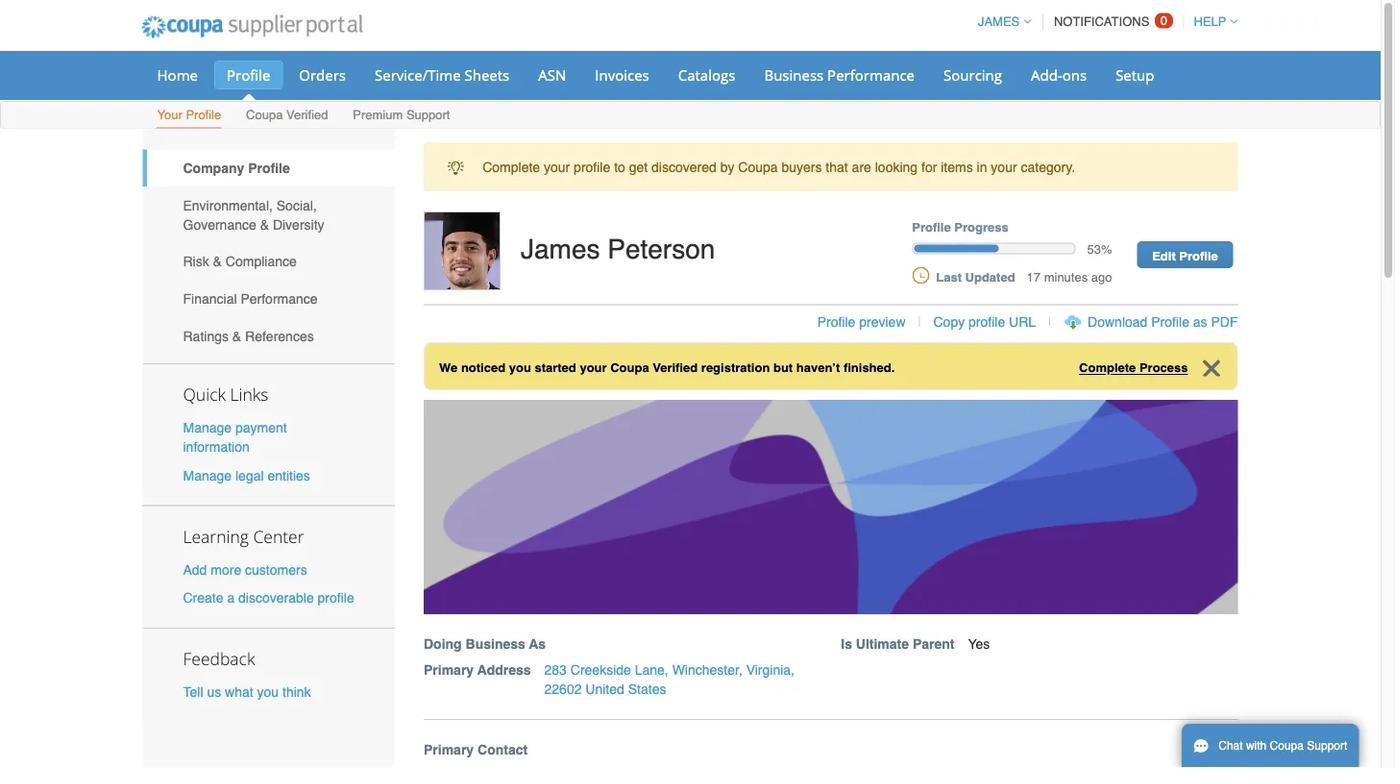 Task type: describe. For each thing, give the bounding box(es) containing it.
coupa inside james peterson banner
[[611, 360, 649, 375]]

that
[[826, 159, 849, 175]]

is ultimate parent
[[841, 636, 955, 652]]

learning center
[[183, 525, 304, 547]]

james peterson banner
[[417, 211, 1259, 720]]

performance for financial performance
[[241, 291, 318, 306]]

background image
[[424, 400, 1239, 614]]

verified inside coupa verified link
[[286, 108, 328, 122]]

address
[[478, 662, 531, 678]]

profile inside alert
[[574, 159, 611, 175]]

for
[[922, 159, 938, 175]]

53%
[[1088, 242, 1113, 257]]

peterson
[[608, 234, 715, 265]]

profile down coupa supplier portal "image"
[[227, 65, 270, 85]]

complete your profile to get discovered by coupa buyers that are looking for items in your category.
[[483, 159, 1076, 175]]

download profile as pdf button
[[1088, 312, 1239, 331]]

profile link
[[214, 61, 283, 89]]

company profile link
[[143, 149, 395, 187]]

catalogs link
[[666, 61, 748, 89]]

company profile
[[183, 160, 290, 176]]

what
[[225, 684, 253, 700]]

invoices link
[[583, 61, 662, 89]]

& inside environmental, social, governance & diversity
[[260, 217, 269, 232]]

coupa inside coupa verified link
[[246, 108, 283, 122]]

profile inside "link"
[[248, 160, 290, 176]]

james peterson image
[[424, 211, 501, 290]]

profile left preview
[[818, 314, 856, 329]]

help
[[1194, 14, 1227, 29]]

& for references
[[232, 328, 241, 344]]

premium support
[[353, 108, 450, 122]]

asn
[[539, 65, 566, 85]]

url
[[1009, 314, 1036, 329]]

manage legal entities link
[[183, 468, 310, 483]]

buyers
[[782, 159, 822, 175]]

help link
[[1186, 14, 1239, 29]]

us
[[207, 684, 221, 700]]

legal
[[235, 468, 264, 483]]

manage legal entities
[[183, 468, 310, 483]]

complete for complete process
[[1080, 360, 1136, 375]]

complete process
[[1080, 360, 1189, 375]]

chat with coupa support button
[[1182, 724, 1359, 768]]

primary for primary address
[[424, 662, 474, 678]]

copy profile url button
[[934, 312, 1036, 331]]

looking
[[875, 159, 918, 175]]

premium
[[353, 108, 403, 122]]

ratings & references
[[183, 328, 314, 344]]

premium support link
[[352, 103, 451, 128]]

add-ons
[[1031, 65, 1087, 85]]

add-
[[1031, 65, 1063, 85]]

create a discoverable profile
[[183, 590, 354, 605]]

coupa verified
[[246, 108, 328, 122]]

17
[[1027, 270, 1041, 284]]

283 creekside lane, winchester, virginia, 22602 united states
[[545, 662, 795, 697]]

download
[[1088, 314, 1148, 329]]

home link
[[145, 61, 211, 89]]

profile right edit
[[1180, 248, 1219, 263]]

support inside button
[[1308, 739, 1348, 753]]

orders link
[[287, 61, 359, 89]]

setup link
[[1104, 61, 1167, 89]]

links
[[230, 383, 269, 406]]

finished.
[[844, 360, 895, 375]]

financial
[[183, 291, 237, 306]]

preview
[[860, 314, 906, 329]]

compliance
[[226, 254, 297, 269]]

more
[[211, 562, 241, 577]]

you inside button
[[257, 684, 279, 700]]

environmental, social, governance & diversity link
[[143, 187, 395, 243]]

discovered
[[652, 159, 717, 175]]

virginia,
[[747, 662, 795, 678]]

is
[[841, 636, 853, 652]]

environmental,
[[183, 198, 273, 213]]

in
[[977, 159, 988, 175]]

business inside james peterson banner
[[466, 636, 526, 652]]

& for compliance
[[213, 254, 222, 269]]

coupa inside complete your profile to get discovered by coupa buyers that are looking for items in your category. alert
[[739, 159, 778, 175]]

profile progress
[[912, 220, 1009, 234]]

lane,
[[635, 662, 669, 678]]

quick links
[[183, 383, 269, 406]]

profile preview
[[818, 314, 906, 329]]

progress
[[955, 220, 1009, 234]]

coupa inside chat with coupa support button
[[1270, 739, 1304, 753]]

manage payment information link
[[183, 420, 287, 455]]

2 horizontal spatial your
[[991, 159, 1018, 175]]

financial performance link
[[143, 280, 395, 317]]

profile inside button
[[1152, 314, 1190, 329]]

navigation containing notifications 0
[[970, 3, 1239, 40]]

edit profile
[[1153, 248, 1219, 263]]

tell us what you think
[[183, 684, 311, 700]]



Task type: vqa. For each thing, say whether or not it's contained in the screenshot.
This
no



Task type: locate. For each thing, give the bounding box(es) containing it.
environmental, social, governance & diversity
[[183, 198, 324, 232]]

coupa
[[246, 108, 283, 122], [739, 159, 778, 175], [611, 360, 649, 375], [1270, 739, 1304, 753]]

verified
[[286, 108, 328, 122], [653, 360, 698, 375]]

sourcing
[[944, 65, 1003, 85]]

& right risk
[[213, 254, 222, 269]]

copy
[[934, 314, 965, 329]]

james link
[[970, 14, 1032, 29]]

your profile
[[157, 108, 221, 122]]

doing business as
[[424, 636, 546, 652]]

1 vertical spatial profile
[[969, 314, 1006, 329]]

0 horizontal spatial verified
[[286, 108, 328, 122]]

0 vertical spatial &
[[260, 217, 269, 232]]

1 horizontal spatial james
[[978, 14, 1020, 29]]

last updated
[[936, 270, 1016, 284]]

manage for manage legal entities
[[183, 468, 232, 483]]

noticed
[[461, 360, 506, 375]]

james peterson
[[521, 234, 715, 265]]

yes
[[968, 636, 990, 652]]

edit profile link
[[1138, 241, 1234, 268]]

asn link
[[526, 61, 579, 89]]

profile left url
[[969, 314, 1006, 329]]

performance up references
[[241, 291, 318, 306]]

& inside ratings & references link
[[232, 328, 241, 344]]

catalogs
[[678, 65, 736, 85]]

performance for business performance
[[828, 65, 915, 85]]

support right with
[[1308, 739, 1348, 753]]

1 horizontal spatial complete
[[1080, 360, 1136, 375]]

your inside james peterson banner
[[580, 360, 607, 375]]

james inside banner
[[521, 234, 600, 265]]

learning
[[183, 525, 249, 547]]

ratings
[[183, 328, 229, 344]]

last
[[936, 270, 962, 284]]

0 vertical spatial primary
[[424, 662, 474, 678]]

we
[[439, 360, 458, 375]]

1 horizontal spatial profile
[[574, 159, 611, 175]]

profile right discoverable
[[318, 590, 354, 605]]

primary inside james peterson banner
[[424, 662, 474, 678]]

coupa right started on the top left of the page
[[611, 360, 649, 375]]

verified left registration
[[653, 360, 698, 375]]

business right the catalogs
[[765, 65, 824, 85]]

2 manage from the top
[[183, 468, 232, 483]]

ultimate
[[856, 636, 909, 652]]

1 horizontal spatial your
[[580, 360, 607, 375]]

0 vertical spatial profile
[[574, 159, 611, 175]]

1 vertical spatial primary
[[424, 742, 474, 758]]

1 primary from the top
[[424, 662, 474, 678]]

primary left contact
[[424, 742, 474, 758]]

navigation
[[970, 3, 1239, 40]]

0 vertical spatial james
[[978, 14, 1020, 29]]

0 horizontal spatial profile
[[318, 590, 354, 605]]

0 vertical spatial complete
[[483, 159, 540, 175]]

0 horizontal spatial complete
[[483, 159, 540, 175]]

profile left as
[[1152, 314, 1190, 329]]

home
[[157, 65, 198, 85]]

0 horizontal spatial support
[[407, 108, 450, 122]]

updated
[[966, 270, 1016, 284]]

get
[[629, 159, 648, 175]]

to
[[614, 159, 626, 175]]

your right 'in'
[[991, 159, 1018, 175]]

chat
[[1219, 739, 1243, 753]]

contact
[[478, 742, 528, 758]]

manage up information
[[183, 420, 232, 436]]

complete inside alert
[[483, 159, 540, 175]]

0 horizontal spatial you
[[257, 684, 279, 700]]

payment
[[235, 420, 287, 436]]

support down service/time
[[407, 108, 450, 122]]

notifications 0
[[1054, 13, 1168, 29]]

diversity
[[273, 217, 324, 232]]

copy profile url
[[934, 314, 1036, 329]]

complete your profile to get discovered by coupa buyers that are looking for items in your category. alert
[[424, 143, 1239, 191]]

2 horizontal spatial profile
[[969, 314, 1006, 329]]

category.
[[1021, 159, 1076, 175]]

as
[[529, 636, 546, 652]]

performance up are
[[828, 65, 915, 85]]

1 horizontal spatial verified
[[653, 360, 698, 375]]

feedback
[[183, 647, 255, 670]]

risk & compliance
[[183, 254, 297, 269]]

primary for primary contact
[[424, 742, 474, 758]]

are
[[852, 159, 872, 175]]

your left to
[[544, 159, 570, 175]]

& left diversity
[[260, 217, 269, 232]]

verified down orders link
[[286, 108, 328, 122]]

manage payment information
[[183, 420, 287, 455]]

0 horizontal spatial james
[[521, 234, 600, 265]]

create
[[183, 590, 224, 605]]

1 horizontal spatial performance
[[828, 65, 915, 85]]

james for james peterson
[[521, 234, 600, 265]]

setup
[[1116, 65, 1155, 85]]

complete
[[483, 159, 540, 175], [1080, 360, 1136, 375]]

1 horizontal spatial &
[[232, 328, 241, 344]]

0 horizontal spatial your
[[544, 159, 570, 175]]

support
[[407, 108, 450, 122], [1308, 739, 1348, 753]]

service/time sheets
[[375, 65, 510, 85]]

you left started on the top left of the page
[[509, 360, 531, 375]]

sheets
[[465, 65, 510, 85]]

0 vertical spatial manage
[[183, 420, 232, 436]]

1 vertical spatial business
[[466, 636, 526, 652]]

1 manage from the top
[[183, 420, 232, 436]]

primary address
[[424, 662, 531, 678]]

manage down information
[[183, 468, 232, 483]]

coupa right with
[[1270, 739, 1304, 753]]

references
[[245, 328, 314, 344]]

profile
[[574, 159, 611, 175], [969, 314, 1006, 329], [318, 590, 354, 605]]

1 vertical spatial &
[[213, 254, 222, 269]]

& right ratings
[[232, 328, 241, 344]]

tell us what you think button
[[183, 682, 311, 701]]

1 vertical spatial manage
[[183, 468, 232, 483]]

1 vertical spatial verified
[[653, 360, 698, 375]]

profile
[[227, 65, 270, 85], [186, 108, 221, 122], [248, 160, 290, 176], [912, 220, 951, 234], [1180, 248, 1219, 263], [818, 314, 856, 329], [1152, 314, 1190, 329]]

coupa supplier portal image
[[128, 3, 376, 51]]

ago
[[1092, 270, 1113, 284]]

1 horizontal spatial support
[[1308, 739, 1348, 753]]

coupa right by at the right of the page
[[739, 159, 778, 175]]

17 minutes ago
[[1027, 270, 1113, 284]]

coupa down profile link
[[246, 108, 283, 122]]

close image
[[1203, 359, 1221, 376]]

business performance link
[[752, 61, 928, 89]]

you right what
[[257, 684, 279, 700]]

profile inside button
[[969, 314, 1006, 329]]

profile left to
[[574, 159, 611, 175]]

notifications
[[1054, 14, 1150, 29]]

your right started on the top left of the page
[[580, 360, 607, 375]]

as
[[1194, 314, 1208, 329]]

0 horizontal spatial business
[[466, 636, 526, 652]]

parent
[[913, 636, 955, 652]]

edit
[[1153, 248, 1176, 263]]

add more customers
[[183, 562, 307, 577]]

verified inside james peterson banner
[[653, 360, 698, 375]]

2 horizontal spatial &
[[260, 217, 269, 232]]

orders
[[299, 65, 346, 85]]

1 vertical spatial support
[[1308, 739, 1348, 753]]

profile right your
[[186, 108, 221, 122]]

think
[[283, 684, 311, 700]]

complete down the sheets
[[483, 159, 540, 175]]

0 vertical spatial support
[[407, 108, 450, 122]]

primary contact
[[424, 742, 528, 758]]

complete for complete your profile to get discovered by coupa buyers that are looking for items in your category.
[[483, 159, 540, 175]]

0 horizontal spatial &
[[213, 254, 222, 269]]

0 vertical spatial you
[[509, 360, 531, 375]]

1 vertical spatial you
[[257, 684, 279, 700]]

manage inside manage payment information
[[183, 420, 232, 436]]

1 vertical spatial performance
[[241, 291, 318, 306]]

financial performance
[[183, 291, 318, 306]]

business up address
[[466, 636, 526, 652]]

2 vertical spatial &
[[232, 328, 241, 344]]

james for james
[[978, 14, 1020, 29]]

1 vertical spatial complete
[[1080, 360, 1136, 375]]

283
[[545, 662, 567, 678]]

complete inside james peterson banner
[[1080, 360, 1136, 375]]

0 vertical spatial performance
[[828, 65, 915, 85]]

& inside risk & compliance link
[[213, 254, 222, 269]]

add more customers link
[[183, 562, 307, 577]]

ratings & references link
[[143, 317, 395, 354]]

started
[[535, 360, 577, 375]]

manage for manage payment information
[[183, 420, 232, 436]]

you inside james peterson banner
[[509, 360, 531, 375]]

risk & compliance link
[[143, 243, 395, 280]]

1 horizontal spatial you
[[509, 360, 531, 375]]

complete down download
[[1080, 360, 1136, 375]]

add
[[183, 562, 207, 577]]

1 horizontal spatial business
[[765, 65, 824, 85]]

your profile link
[[156, 103, 222, 128]]

0 vertical spatial verified
[[286, 108, 328, 122]]

primary down 'doing'
[[424, 662, 474, 678]]

283 creekside lane, winchester, virginia, 22602 united states link
[[545, 662, 795, 697]]

profile up social,
[[248, 160, 290, 176]]

2 vertical spatial profile
[[318, 590, 354, 605]]

0 vertical spatial business
[[765, 65, 824, 85]]

1 vertical spatial james
[[521, 234, 600, 265]]

sourcing link
[[931, 61, 1015, 89]]

2 primary from the top
[[424, 742, 474, 758]]

social,
[[277, 198, 317, 213]]

tell
[[183, 684, 203, 700]]

profile left progress
[[912, 220, 951, 234]]

0 horizontal spatial performance
[[241, 291, 318, 306]]



